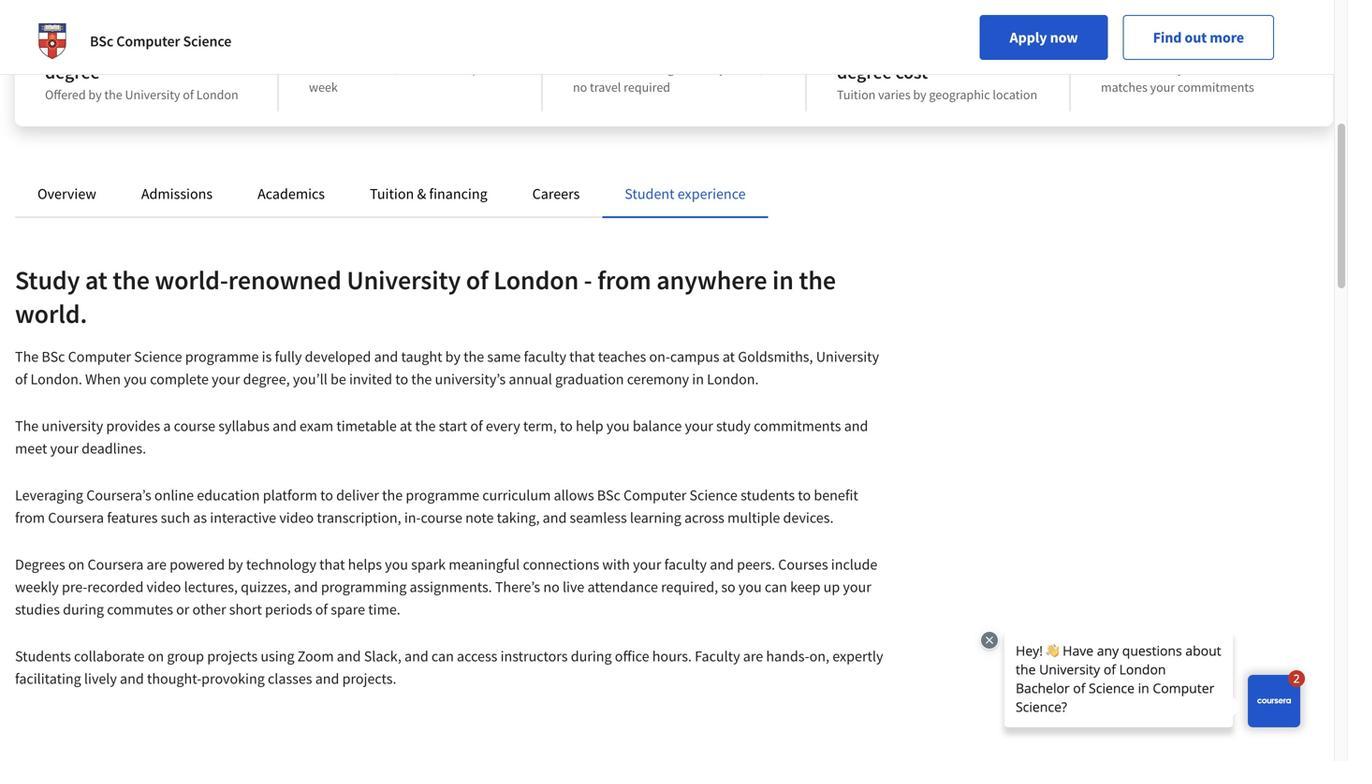 Task type: describe. For each thing, give the bounding box(es) containing it.
syllabus
[[218, 417, 270, 435]]

to up devices.
[[798, 486, 811, 505]]

so
[[721, 578, 736, 596]]

assignments.
[[410, 578, 492, 596]]

£18,887
[[923, 34, 985, 58]]

expertly
[[832, 647, 883, 666]]

keep
[[790, 578, 821, 596]]

hours.
[[652, 647, 692, 666]]

choose
[[1101, 60, 1142, 77]]

ceremony
[[627, 370, 689, 389]]

and up periods
[[294, 578, 318, 596]]

developed
[[305, 347, 371, 366]]

courses
[[778, 555, 828, 574]]

by inside the bsc computer science programme is fully developed and taught by the same faculty that teaches on-campus at goldsmiths, university of london. when you complete your degree, you'll be invited to the university's annual graduation ceremony in london.
[[445, 347, 461, 366]]

that inside the degrees on coursera are powered by technology that helps you spark meaningful connections with your faculty and peers. courses include weekly pre-recorded video lectures, quizzes, and programming assignments. there's no live attendance required, so you can keep up your studies during commutes or other short periods of spare time.
[[319, 555, 345, 574]]

student
[[625, 184, 675, 203]]

- inside study at the world-renowned university of london - from anywhere in the world.
[[584, 264, 592, 296]]

the university provides a course syllabus and exam timetable at the start of every term, to help you balance your study commitments and meet your deadlines.
[[15, 417, 868, 458]]

to inside the university provides a course syllabus and exam timetable at the start of every term, to help you balance your study commitments and meet your deadlines.
[[560, 417, 573, 435]]

out
[[1185, 28, 1207, 47]]

your down university
[[50, 439, 79, 458]]

every
[[486, 417, 520, 435]]

hands-
[[766, 647, 809, 666]]

your right with
[[633, 555, 661, 574]]

using
[[261, 647, 294, 666]]

accredited bachelor's degree offered by the university of london
[[45, 34, 238, 103]]

cost
[[895, 60, 928, 84]]

zoom
[[297, 647, 334, 666]]

you right so
[[739, 578, 762, 596]]

science inside the bsc computer science programme is fully developed and taught by the same faculty that teaches on-campus at goldsmiths, university of london. when you complete your degree, you'll be invited to the university's annual graduation ceremony in london.
[[134, 347, 182, 366]]

teaches
[[598, 347, 646, 366]]

bachelor's
[[133, 34, 217, 58]]

student experience
[[625, 184, 746, 203]]

you inside the university provides a course syllabus and exam timetable at the start of every term, to help you balance your study commitments and meet your deadlines.
[[607, 417, 630, 435]]

recorded
[[87, 578, 144, 596]]

academics link
[[258, 184, 325, 203]]

platform
[[263, 486, 317, 505]]

1 vertical spatial tuition
[[370, 184, 414, 203]]

the up goldsmiths,
[[799, 264, 836, 296]]

attendance
[[588, 578, 658, 596]]

your inside the bsc computer science programme is fully developed and taught by the same faculty that teaches on-campus at goldsmiths, university of london. when you complete your degree, you'll be invited to the university's annual graduation ceremony in london.
[[212, 370, 240, 389]]

2 london. from the left
[[707, 370, 759, 389]]

during inside 'students collaborate on group projects using zoom and slack, and can access instructors during office hours. faculty are hands-on, expertly facilitating lively and thought-provoking classes and projects.'
[[571, 647, 612, 666]]

thought-
[[147, 669, 201, 688]]

a inside flexibility choose a study schedule that matches your commitments
[[1144, 60, 1151, 77]]

anywhere
[[656, 264, 767, 296]]

instructors
[[500, 647, 568, 666]]

that inside flexibility choose a study schedule that matches your commitments
[[1238, 60, 1261, 77]]

students collaborate on group projects using zoom and slack, and can access instructors during office hours. faculty are hands-on, expertly facilitating lively and thought-provoking classes and projects.
[[15, 647, 883, 688]]

hours
[[438, 60, 470, 77]]

peers.
[[737, 555, 775, 574]]

matches
[[1101, 79, 1148, 95]]

location
[[993, 86, 1037, 103]]

a inside the university provides a course syllabus and exam timetable at the start of every term, to help you balance your study commitments and meet your deadlines.
[[163, 417, 171, 435]]

or
[[176, 600, 189, 619]]

the for the university provides a course syllabus and exam timetable at the start of every term, to help you balance your study commitments and meet your deadlines.
[[15, 417, 39, 435]]

computer inside the bsc computer science programme is fully developed and taught by the same faculty that teaches on-campus at goldsmiths, university of london. when you complete your degree, you'll be invited to the university's annual graduation ceremony in london.
[[68, 347, 131, 366]]

find
[[1153, 28, 1182, 47]]

devices.
[[783, 508, 834, 527]]

and inside the bsc computer science programme is fully developed and taught by the same faculty that teaches on-campus at goldsmiths, university of london. when you complete your degree, you'll be invited to the university's annual graduation ceremony in london.
[[374, 347, 398, 366]]

studies
[[15, 600, 60, 619]]

the inside the leveraging coursera's online education platform to deliver the programme curriculum allows bsc computer science students to benefit from coursera features such as interactive video transcription, in-course note taking, and seamless learning across multiple devices.
[[382, 486, 403, 505]]

complete
[[150, 370, 209, 389]]

courses
[[325, 60, 367, 77]]

transcription,
[[317, 508, 401, 527]]

degrees
[[15, 555, 65, 574]]

the bsc computer science programme is fully developed and taught by the same faculty that teaches on-campus at goldsmiths, university of london. when you complete your degree, you'll be invited to the university's annual graduation ceremony in london.
[[15, 347, 879, 389]]

course inside the leveraging coursera's online education platform to deliver the programme curriculum allows bsc computer science students to benefit from coursera features such as interactive video transcription, in-course note taking, and seamless learning across multiple devices.
[[421, 508, 462, 527]]

&
[[417, 184, 426, 203]]

to inside the bsc computer science programme is fully developed and taught by the same faculty that teaches on-campus at goldsmiths, university of london. when you complete your degree, you'll be invited to the university's annual graduation ceremony in london.
[[395, 370, 408, 389]]

overview
[[37, 184, 96, 203]]

computer inside the leveraging coursera's online education platform to deliver the programme curriculum allows bsc computer science students to benefit from coursera features such as interactive video transcription, in-course note taking, and seamless learning across multiple devices.
[[624, 486, 687, 505]]

coursera inside the degrees on coursera are powered by technology that helps you spark meaningful connections with your faculty and peers. courses include weekly pre-recorded video lectures, quizzes, and programming assignments. there's no live attendance required, so you can keep up your studies during commutes or other short periods of spare time.
[[88, 555, 144, 574]]

programme inside the bsc computer science programme is fully developed and taught by the same faculty that teaches on-campus at goldsmiths, university of london. when you complete your degree, you'll be invited to the university's annual graduation ceremony in london.
[[185, 347, 259, 366]]

interactive
[[210, 508, 276, 527]]

overview link
[[37, 184, 96, 203]]

facilitating
[[15, 669, 81, 688]]

benefit
[[814, 486, 858, 505]]

slack,
[[364, 647, 401, 666]]

helps
[[348, 555, 382, 574]]

tuition & financing link
[[370, 184, 487, 203]]

and down zoom
[[315, 669, 339, 688]]

are inside the degrees on coursera are powered by technology that helps you spark meaningful connections with your faculty and peers. courses include weekly pre-recorded video lectures, quizzes, and programming assignments. there's no live attendance required, so you can keep up your studies during commutes or other short periods of spare time.
[[147, 555, 167, 574]]

of inside accredited bachelor's degree offered by the university of london
[[183, 86, 194, 103]]

coursera inside the leveraging coursera's online education platform to deliver the programme curriculum allows bsc computer science students to benefit from coursera features such as interactive video transcription, in-course note taking, and seamless learning across multiple devices.
[[48, 508, 104, 527]]

commitments inside the university provides a course syllabus and exam timetable at the start of every term, to help you balance your study commitments and meet your deadlines.
[[754, 417, 841, 435]]

financing
[[429, 184, 487, 203]]

such
[[161, 508, 190, 527]]

the for the bsc computer science programme is fully developed and taught by the same faculty that teaches on-campus at goldsmiths, university of london. when you complete your degree, you'll be invited to the university's annual graduation ceremony in london.
[[15, 347, 39, 366]]

- inside 23 courses total, 14 - 28 hours per week
[[416, 60, 420, 77]]

provoking
[[201, 669, 265, 688]]

and left exam
[[273, 417, 297, 435]]

your down include
[[843, 578, 871, 596]]

and up benefit
[[844, 417, 868, 435]]

schedule
[[1186, 60, 1236, 77]]

learning inside "hands-on learning from anywhere, no travel required"
[[629, 60, 674, 77]]

student experience link
[[625, 184, 746, 203]]

careers
[[532, 184, 580, 203]]

the inside the university provides a course syllabus and exam timetable at the start of every term, to help you balance your study commitments and meet your deadlines.
[[415, 417, 436, 435]]

education
[[197, 486, 260, 505]]

the down taught
[[411, 370, 432, 389]]

students
[[741, 486, 795, 505]]

of inside the university provides a course syllabus and exam timetable at the start of every term, to help you balance your study commitments and meet your deadlines.
[[470, 417, 483, 435]]

on,
[[809, 647, 830, 666]]

meet
[[15, 439, 47, 458]]

university inside the bsc computer science programme is fully developed and taught by the same faculty that teaches on-campus at goldsmiths, university of london. when you complete your degree, you'll be invited to the university's annual graduation ceremony in london.
[[816, 347, 879, 366]]

travel
[[590, 79, 621, 95]]

no inside "hands-on learning from anywhere, no travel required"
[[573, 79, 587, 95]]

from inside the leveraging coursera's online education platform to deliver the programme curriculum allows bsc computer science students to benefit from coursera features such as interactive video transcription, in-course note taking, and seamless learning across multiple devices.
[[15, 508, 45, 527]]

bsc inside the leveraging coursera's online education platform to deliver the programme curriculum allows bsc computer science students to benefit from coursera features such as interactive video transcription, in-course note taking, and seamless learning across multiple devices.
[[597, 486, 621, 505]]

online
[[154, 486, 194, 505]]

careers link
[[532, 184, 580, 203]]

of inside study at the world-renowned university of london - from anywhere in the world.
[[466, 264, 488, 296]]

study inside the university provides a course syllabus and exam timetable at the start of every term, to help you balance your study commitments and meet your deadlines.
[[716, 417, 751, 435]]

on for degrees
[[68, 555, 85, 574]]

live
[[563, 578, 585, 596]]

weekly
[[15, 578, 59, 596]]

lively
[[84, 669, 117, 688]]

lectures,
[[184, 578, 238, 596]]

classes
[[268, 669, 312, 688]]

you right helps
[[385, 555, 408, 574]]

across
[[684, 508, 725, 527]]

accredited
[[45, 34, 130, 58]]

1 london. from the left
[[30, 370, 82, 389]]



Task type: locate. For each thing, give the bounding box(es) containing it.
0 vertical spatial can
[[765, 578, 787, 596]]

2 vertical spatial science
[[690, 486, 738, 505]]

university up taught
[[347, 264, 461, 296]]

at right the study
[[85, 264, 107, 296]]

can inside the degrees on coursera are powered by technology that helps you spark meaningful connections with your faculty and peers. courses include weekly pre-recorded video lectures, quizzes, and programming assignments. there's no live attendance required, so you can keep up your studies during commutes or other short periods of spare time.
[[765, 578, 787, 596]]

can
[[765, 578, 787, 596], [432, 647, 454, 666]]

1 horizontal spatial at
[[400, 417, 412, 435]]

course inside the university provides a course syllabus and exam timetable at the start of every term, to help you balance your study commitments and meet your deadlines.
[[174, 417, 215, 435]]

learning up required
[[629, 60, 674, 77]]

1 horizontal spatial university
[[347, 264, 461, 296]]

1 vertical spatial learning
[[630, 508, 681, 527]]

1 horizontal spatial in
[[772, 264, 794, 296]]

1 vertical spatial no
[[543, 578, 560, 596]]

0 horizontal spatial bsc
[[42, 347, 65, 366]]

by up lectures,
[[228, 555, 243, 574]]

1 vertical spatial that
[[569, 347, 595, 366]]

faculty up annual
[[524, 347, 566, 366]]

course down complete at the left of the page
[[174, 417, 215, 435]]

bsc computer science
[[90, 32, 232, 51]]

at right 'campus'
[[723, 347, 735, 366]]

seamless
[[570, 508, 627, 527]]

by down 'cost'
[[913, 86, 926, 103]]

1 horizontal spatial bsc
[[90, 32, 113, 51]]

bsc right university of london logo
[[90, 32, 113, 51]]

include
[[831, 555, 878, 574]]

0 vertical spatial coursera
[[48, 508, 104, 527]]

degree up offered
[[45, 60, 100, 84]]

from
[[677, 60, 703, 77], [597, 264, 651, 296], [15, 508, 45, 527]]

0 horizontal spatial from
[[15, 508, 45, 527]]

university of london logo image
[[30, 19, 75, 64]]

up
[[824, 578, 840, 596]]

week
[[309, 79, 338, 95]]

1 vertical spatial science
[[134, 347, 182, 366]]

during inside the degrees on coursera are powered by technology that helps you spark meaningful connections with your faculty and peers. courses include weekly pre-recorded video lectures, quizzes, and programming assignments. there's no live attendance required, so you can keep up your studies during commutes or other short periods of spare time.
[[63, 600, 104, 619]]

1 vertical spatial coursera
[[88, 555, 144, 574]]

0 vertical spatial in
[[772, 264, 794, 296]]

0 horizontal spatial commitments
[[754, 417, 841, 435]]

programming
[[321, 578, 407, 596]]

of down bachelor's
[[183, 86, 194, 103]]

to left help
[[560, 417, 573, 435]]

programme inside the leveraging coursera's online education platform to deliver the programme curriculum allows bsc computer science students to benefit from coursera features such as interactive video transcription, in-course note taking, and seamless learning across multiple devices.
[[406, 486, 479, 505]]

of up same
[[466, 264, 488, 296]]

required,
[[661, 578, 718, 596]]

1 vertical spatial study
[[716, 417, 751, 435]]

0 horizontal spatial can
[[432, 647, 454, 666]]

when
[[85, 370, 121, 389]]

0 horizontal spatial science
[[134, 347, 182, 366]]

0 vertical spatial computer
[[116, 32, 180, 51]]

that left helps
[[319, 555, 345, 574]]

1 horizontal spatial from
[[597, 264, 651, 296]]

experience
[[678, 184, 746, 203]]

of inside the degrees on coursera are powered by technology that helps you spark meaningful connections with your faculty and peers. courses include weekly pre-recorded video lectures, quizzes, and programming assignments. there's no live attendance required, so you can keep up your studies during commutes or other short periods of spare time.
[[315, 600, 328, 619]]

2 horizontal spatial bsc
[[597, 486, 621, 505]]

study inside flexibility choose a study schedule that matches your commitments
[[1154, 60, 1184, 77]]

in inside the bsc computer science programme is fully developed and taught by the same faculty that teaches on-campus at goldsmiths, university of london. when you complete your degree, you'll be invited to the university's annual graduation ceremony in london.
[[692, 370, 704, 389]]

campus
[[670, 347, 720, 366]]

can left keep
[[765, 578, 787, 596]]

at right timetable in the bottom of the page
[[400, 417, 412, 435]]

1 horizontal spatial course
[[421, 508, 462, 527]]

0 vertical spatial a
[[1144, 60, 1151, 77]]

2 vertical spatial university
[[816, 347, 879, 366]]

admissions
[[141, 184, 213, 203]]

0 horizontal spatial london
[[196, 86, 238, 103]]

and down the allows
[[543, 508, 567, 527]]

1 vertical spatial computer
[[68, 347, 131, 366]]

0 vertical spatial tuition
[[837, 86, 876, 103]]

1 horizontal spatial video
[[279, 508, 314, 527]]

0 horizontal spatial that
[[319, 555, 345, 574]]

0 horizontal spatial video
[[147, 578, 181, 596]]

2 horizontal spatial university
[[816, 347, 879, 366]]

university
[[42, 417, 103, 435]]

degree,
[[243, 370, 290, 389]]

video inside the leveraging coursera's online education platform to deliver the programme curriculum allows bsc computer science students to benefit from coursera features such as interactive video transcription, in-course note taking, and seamless learning across multiple devices.
[[279, 508, 314, 527]]

your right balance
[[685, 417, 713, 435]]

in inside study at the world-renowned university of london - from anywhere in the world.
[[772, 264, 794, 296]]

quizzes,
[[241, 578, 291, 596]]

that up graduation
[[569, 347, 595, 366]]

1 vertical spatial a
[[163, 417, 171, 435]]

and right lively
[[120, 669, 144, 688]]

0 horizontal spatial study
[[716, 417, 751, 435]]

0 horizontal spatial in
[[692, 370, 704, 389]]

university inside study at the world-renowned university of london - from anywhere in the world.
[[347, 264, 461, 296]]

that
[[1238, 60, 1261, 77], [569, 347, 595, 366], [319, 555, 345, 574]]

in down 'campus'
[[692, 370, 704, 389]]

0 horizontal spatial tuition
[[370, 184, 414, 203]]

2 degree from the left
[[837, 60, 892, 84]]

office
[[615, 647, 649, 666]]

varies
[[878, 86, 911, 103]]

no down "hands-"
[[573, 79, 587, 95]]

1 horizontal spatial science
[[183, 32, 232, 51]]

that inside the bsc computer science programme is fully developed and taught by the same faculty that teaches on-campus at goldsmiths, university of london. when you complete your degree, you'll be invited to the university's annual graduation ceremony in london.
[[569, 347, 595, 366]]

2 vertical spatial bsc
[[597, 486, 621, 505]]

faculty
[[695, 647, 740, 666]]

per
[[472, 60, 491, 77]]

0 vertical spatial -
[[416, 60, 420, 77]]

the inside the bsc computer science programme is fully developed and taught by the same faculty that teaches on-campus at goldsmiths, university of london. when you complete your degree, you'll be invited to the university's annual graduation ceremony in london.
[[15, 347, 39, 366]]

london up same
[[494, 264, 579, 296]]

there's
[[495, 578, 540, 596]]

learning inside the leveraging coursera's online education platform to deliver the programme curriculum allows bsc computer science students to benefit from coursera features such as interactive video transcription, in-course note taking, and seamless learning across multiple devices.
[[630, 508, 681, 527]]

with
[[602, 555, 630, 574]]

28
[[423, 60, 436, 77]]

1 vertical spatial during
[[571, 647, 612, 666]]

multiple
[[728, 508, 780, 527]]

your right the matches
[[1150, 79, 1175, 95]]

1 horizontal spatial faculty
[[664, 555, 707, 574]]

as
[[193, 508, 207, 527]]

2 vertical spatial at
[[400, 417, 412, 435]]

from inside study at the world-renowned university of london - from anywhere in the world.
[[597, 264, 651, 296]]

0 vertical spatial at
[[85, 264, 107, 296]]

on up travel
[[612, 60, 627, 77]]

commitments down goldsmiths,
[[754, 417, 841, 435]]

0 vertical spatial during
[[63, 600, 104, 619]]

the left world-
[[113, 264, 150, 296]]

0 horizontal spatial on
[[68, 555, 85, 574]]

by up the university's on the left
[[445, 347, 461, 366]]

commutes
[[107, 600, 173, 619]]

no left live
[[543, 578, 560, 596]]

of up meet
[[15, 370, 27, 389]]

short
[[229, 600, 262, 619]]

to up 'cost'
[[903, 34, 919, 58]]

in-
[[404, 508, 421, 527]]

video inside the degrees on coursera are powered by technology that helps you spark meaningful connections with your faculty and peers. courses include weekly pre-recorded video lectures, quizzes, and programming assignments. there's no live attendance required, so you can keep up your studies during commutes or other short periods of spare time.
[[147, 578, 181, 596]]

coursera's
[[86, 486, 151, 505]]

2 the from the top
[[15, 417, 39, 435]]

a right provides
[[163, 417, 171, 435]]

on for hands-
[[612, 60, 627, 77]]

on inside the degrees on coursera are powered by technology that helps you spark meaningful connections with your faculty and peers. courses include weekly pre-recorded video lectures, quizzes, and programming assignments. there's no live attendance required, so you can keep up your studies during commutes or other short periods of spare time.
[[68, 555, 85, 574]]

can left access
[[432, 647, 454, 666]]

faculty inside the bsc computer science programme is fully developed and taught by the same faculty that teaches on-campus at goldsmiths, university of london. when you complete your degree, you'll be invited to the university's annual graduation ceremony in london.
[[524, 347, 566, 366]]

the up meet
[[15, 417, 39, 435]]

2 horizontal spatial that
[[1238, 60, 1261, 77]]

1 horizontal spatial tuition
[[837, 86, 876, 103]]

1 vertical spatial bsc
[[42, 347, 65, 366]]

1 vertical spatial from
[[597, 264, 651, 296]]

tuition & financing
[[370, 184, 487, 203]]

video for platform
[[279, 508, 314, 527]]

1 vertical spatial at
[[723, 347, 735, 366]]

london. down 'campus'
[[707, 370, 759, 389]]

1 vertical spatial in
[[692, 370, 704, 389]]

0 vertical spatial the
[[15, 347, 39, 366]]

1 learning from the top
[[629, 60, 674, 77]]

commitments down schedule
[[1178, 79, 1254, 95]]

study down find
[[1154, 60, 1184, 77]]

from left anywhere,
[[677, 60, 703, 77]]

flexibility
[[1101, 34, 1179, 58]]

1 vertical spatial are
[[743, 647, 763, 666]]

bsc up the seamless on the bottom left of page
[[597, 486, 621, 505]]

of inside the bsc computer science programme is fully developed and taught by the same faculty that teaches on-campus at goldsmiths, university of london. when you complete your degree, you'll be invited to the university's annual graduation ceremony in london.
[[15, 370, 27, 389]]

you inside the bsc computer science programme is fully developed and taught by the same faculty that teaches on-campus at goldsmiths, university of london. when you complete your degree, you'll be invited to the university's annual graduation ceremony in london.
[[124, 370, 147, 389]]

on up pre-
[[68, 555, 85, 574]]

the left start
[[415, 417, 436, 435]]

leveraging coursera's online education platform to deliver the programme curriculum allows bsc computer science students to benefit from coursera features such as interactive video transcription, in-course note taking, and seamless learning across multiple devices.
[[15, 486, 858, 527]]

bsc down world.
[[42, 347, 65, 366]]

0 vertical spatial that
[[1238, 60, 1261, 77]]

london down bachelor's
[[196, 86, 238, 103]]

during left office
[[571, 647, 612, 666]]

degree inside accredited bachelor's degree offered by the university of london
[[45, 60, 100, 84]]

and inside the leveraging coursera's online education platform to deliver the programme curriculum allows bsc computer science students to benefit from coursera features such as interactive video transcription, in-course note taking, and seamless learning across multiple devices.
[[543, 508, 567, 527]]

at inside the university provides a course syllabus and exam timetable at the start of every term, to help you balance your study commitments and meet your deadlines.
[[400, 417, 412, 435]]

video up the or
[[147, 578, 181, 596]]

graduation
[[555, 370, 624, 389]]

students
[[15, 647, 71, 666]]

total,
[[369, 60, 398, 77]]

hands-
[[573, 60, 612, 77]]

study right balance
[[716, 417, 751, 435]]

a down the flexibility
[[1144, 60, 1151, 77]]

by inside accredited bachelor's degree offered by the university of london
[[88, 86, 102, 103]]

bsc inside the bsc computer science programme is fully developed and taught by the same faculty that teaches on-campus at goldsmiths, university of london. when you complete your degree, you'll be invited to the university's annual graduation ceremony in london.
[[42, 347, 65, 366]]

science inside the leveraging coursera's online education platform to deliver the programme curriculum allows bsc computer science students to benefit from coursera features such as interactive video transcription, in-course note taking, and seamless learning across multiple devices.
[[690, 486, 738, 505]]

2 vertical spatial on
[[148, 647, 164, 666]]

1 horizontal spatial london.
[[707, 370, 759, 389]]

goldsmiths,
[[738, 347, 813, 366]]

1 horizontal spatial a
[[1144, 60, 1151, 77]]

the inside accredited bachelor's degree offered by the university of london
[[104, 86, 122, 103]]

0 vertical spatial science
[[183, 32, 232, 51]]

1 vertical spatial commitments
[[754, 417, 841, 435]]

faculty inside the degrees on coursera are powered by technology that helps you spark meaningful connections with your faculty and peers. courses include weekly pre-recorded video lectures, quizzes, and programming assignments. there's no live attendance required, so you can keep up your studies during commutes or other short periods of spare time.
[[664, 555, 707, 574]]

1 vertical spatial london
[[494, 264, 579, 296]]

to down taught
[[395, 370, 408, 389]]

0 horizontal spatial programme
[[185, 347, 259, 366]]

anywhere,
[[706, 60, 763, 77]]

timetable
[[336, 417, 397, 435]]

0 vertical spatial study
[[1154, 60, 1184, 77]]

of right start
[[470, 417, 483, 435]]

london
[[196, 86, 238, 103], [494, 264, 579, 296]]

coursera
[[48, 508, 104, 527], [88, 555, 144, 574]]

at inside study at the world-renowned university of london - from anywhere in the world.
[[85, 264, 107, 296]]

tuition left varies
[[837, 86, 876, 103]]

no inside the degrees on coursera are powered by technology that helps you spark meaningful connections with your faculty and peers. courses include weekly pre-recorded video lectures, quizzes, and programming assignments. there's no live attendance required, so you can keep up your studies during commutes or other short periods of spare time.
[[543, 578, 560, 596]]

0 horizontal spatial are
[[147, 555, 167, 574]]

computer
[[116, 32, 180, 51], [68, 347, 131, 366], [624, 486, 687, 505]]

by right offered
[[88, 86, 102, 103]]

1 horizontal spatial commitments
[[1178, 79, 1254, 95]]

0 vertical spatial learning
[[629, 60, 674, 77]]

by inside the £12,701 to £18,887 total degree cost tuition varies by geographic location
[[913, 86, 926, 103]]

other
[[192, 600, 226, 619]]

0 horizontal spatial faculty
[[524, 347, 566, 366]]

tuition left the &
[[370, 184, 414, 203]]

from inside "hands-on learning from anywhere, no travel required"
[[677, 60, 703, 77]]

balance
[[633, 417, 682, 435]]

1 horizontal spatial can
[[765, 578, 787, 596]]

video down the platform
[[279, 508, 314, 527]]

london inside study at the world-renowned university of london - from anywhere in the world.
[[494, 264, 579, 296]]

video
[[279, 508, 314, 527], [147, 578, 181, 596]]

london inside accredited bachelor's degree offered by the university of london
[[196, 86, 238, 103]]

taught
[[401, 347, 442, 366]]

0 horizontal spatial a
[[163, 417, 171, 435]]

coursera up recorded
[[88, 555, 144, 574]]

university's
[[435, 370, 506, 389]]

technology
[[246, 555, 316, 574]]

group
[[167, 647, 204, 666]]

by inside the degrees on coursera are powered by technology that helps you spark meaningful connections with your faculty and peers. courses include weekly pre-recorded video lectures, quizzes, and programming assignments. there's no live attendance required, so you can keep up your studies during commutes or other short periods of spare time.
[[228, 555, 243, 574]]

find out more button
[[1123, 15, 1274, 60]]

provides
[[106, 417, 160, 435]]

1 horizontal spatial are
[[743, 647, 763, 666]]

2 horizontal spatial on
[[612, 60, 627, 77]]

the inside the university provides a course syllabus and exam timetable at the start of every term, to help you balance your study commitments and meet your deadlines.
[[15, 417, 39, 435]]

a
[[1144, 60, 1151, 77], [163, 417, 171, 435]]

1 the from the top
[[15, 347, 39, 366]]

university inside accredited bachelor's degree offered by the university of london
[[125, 86, 180, 103]]

you right help
[[607, 417, 630, 435]]

learning left across
[[630, 508, 681, 527]]

0 horizontal spatial at
[[85, 264, 107, 296]]

0 horizontal spatial during
[[63, 600, 104, 619]]

14
[[400, 60, 413, 77]]

2 horizontal spatial at
[[723, 347, 735, 366]]

0 horizontal spatial london.
[[30, 370, 82, 389]]

in right anywhere
[[772, 264, 794, 296]]

collaborate
[[74, 647, 145, 666]]

of left spare
[[315, 600, 328, 619]]

the up the university's on the left
[[464, 347, 484, 366]]

are left powered
[[147, 555, 167, 574]]

course left note
[[421, 508, 462, 527]]

and up projects.
[[337, 647, 361, 666]]

allows
[[554, 486, 594, 505]]

your left 'degree,' on the left of the page
[[212, 370, 240, 389]]

london. left when
[[30, 370, 82, 389]]

0 horizontal spatial -
[[416, 60, 420, 77]]

and up invited
[[374, 347, 398, 366]]

1 degree from the left
[[45, 60, 100, 84]]

access
[[457, 647, 498, 666]]

on inside 'students collaborate on group projects using zoom and slack, and can access instructors during office hours. faculty are hands-on, expertly facilitating lively and thought-provoking classes and projects.'
[[148, 647, 164, 666]]

degree down £12,701
[[837, 60, 892, 84]]

1 horizontal spatial london
[[494, 264, 579, 296]]

the down world.
[[15, 347, 39, 366]]

projects.
[[342, 669, 396, 688]]

on up thought-
[[148, 647, 164, 666]]

1 horizontal spatial on
[[148, 647, 164, 666]]

2 horizontal spatial science
[[690, 486, 738, 505]]

be
[[330, 370, 346, 389]]

can inside 'students collaborate on group projects using zoom and slack, and can access instructors during office hours. faculty are hands-on, expertly facilitating lively and thought-provoking classes and projects.'
[[432, 647, 454, 666]]

deadlines.
[[82, 439, 146, 458]]

0 vertical spatial course
[[174, 417, 215, 435]]

and right slack,
[[404, 647, 429, 666]]

tuition inside the £12,701 to £18,887 total degree cost tuition varies by geographic location
[[837, 86, 876, 103]]

faculty up required,
[[664, 555, 707, 574]]

1 horizontal spatial that
[[569, 347, 595, 366]]

0 vertical spatial london
[[196, 86, 238, 103]]

commitments inside flexibility choose a study schedule that matches your commitments
[[1178, 79, 1254, 95]]

at
[[85, 264, 107, 296], [723, 347, 735, 366], [400, 417, 412, 435]]

degree
[[45, 60, 100, 84], [837, 60, 892, 84]]

1 horizontal spatial study
[[1154, 60, 1184, 77]]

video for powered
[[147, 578, 181, 596]]

your inside flexibility choose a study schedule that matches your commitments
[[1150, 79, 1175, 95]]

1 vertical spatial programme
[[406, 486, 479, 505]]

at inside the bsc computer science programme is fully developed and taught by the same faculty that teaches on-campus at goldsmiths, university of london. when you complete your degree, you'll be invited to the university's annual graduation ceremony in london.
[[723, 347, 735, 366]]

during down pre-
[[63, 600, 104, 619]]

you right when
[[124, 370, 147, 389]]

degree inside the £12,701 to £18,887 total degree cost tuition varies by geographic location
[[837, 60, 892, 84]]

apply now button
[[980, 15, 1108, 60]]

1 vertical spatial -
[[584, 264, 592, 296]]

2 vertical spatial from
[[15, 508, 45, 527]]

0 vertical spatial no
[[573, 79, 587, 95]]

coursera down the 'leveraging'
[[48, 508, 104, 527]]

programme up in-
[[406, 486, 479, 505]]

apply now
[[1010, 28, 1078, 47]]

university right goldsmiths,
[[816, 347, 879, 366]]

to
[[903, 34, 919, 58], [395, 370, 408, 389], [560, 417, 573, 435], [320, 486, 333, 505], [798, 486, 811, 505]]

to inside the £12,701 to £18,887 total degree cost tuition varies by geographic location
[[903, 34, 919, 58]]

you
[[124, 370, 147, 389], [607, 417, 630, 435], [385, 555, 408, 574], [739, 578, 762, 596]]

is
[[262, 347, 272, 366]]

the right offered
[[104, 86, 122, 103]]

2 learning from the top
[[630, 508, 681, 527]]

0 vertical spatial bsc
[[90, 32, 113, 51]]

-
[[416, 60, 420, 77], [584, 264, 592, 296]]

during
[[63, 600, 104, 619], [571, 647, 612, 666]]

renowned
[[228, 264, 342, 296]]

1 vertical spatial video
[[147, 578, 181, 596]]

1 vertical spatial course
[[421, 508, 462, 527]]

0 vertical spatial programme
[[185, 347, 259, 366]]

1 vertical spatial the
[[15, 417, 39, 435]]

are left hands-
[[743, 647, 763, 666]]

1 vertical spatial on
[[68, 555, 85, 574]]

course
[[174, 417, 215, 435], [421, 508, 462, 527]]

from up teaches
[[597, 264, 651, 296]]

1 horizontal spatial degree
[[837, 60, 892, 84]]

spark
[[411, 555, 446, 574]]

that down more
[[1238, 60, 1261, 77]]

1 horizontal spatial programme
[[406, 486, 479, 505]]

1 horizontal spatial during
[[571, 647, 612, 666]]

and up so
[[710, 555, 734, 574]]

to left the deliver on the bottom left
[[320, 486, 333, 505]]

apply
[[1010, 28, 1047, 47]]

0 vertical spatial are
[[147, 555, 167, 574]]

now
[[1050, 28, 1078, 47]]

0 horizontal spatial no
[[543, 578, 560, 596]]

powered
[[170, 555, 225, 574]]

0 vertical spatial on
[[612, 60, 627, 77]]

programme left is
[[185, 347, 259, 366]]

time.
[[368, 600, 401, 619]]

the right the deliver on the bottom left
[[382, 486, 403, 505]]

2 vertical spatial that
[[319, 555, 345, 574]]

1 vertical spatial faculty
[[664, 555, 707, 574]]

are inside 'students collaborate on group projects using zoom and slack, and can access instructors during office hours. faculty are hands-on, expertly facilitating lively and thought-provoking classes and projects.'
[[743, 647, 763, 666]]

on inside "hands-on learning from anywhere, no travel required"
[[612, 60, 627, 77]]

university down bachelor's
[[125, 86, 180, 103]]

study
[[15, 264, 80, 296]]

no
[[573, 79, 587, 95], [543, 578, 560, 596]]

from down the 'leveraging'
[[15, 508, 45, 527]]

term,
[[523, 417, 557, 435]]



Task type: vqa. For each thing, say whether or not it's contained in the screenshot.
middle on
yes



